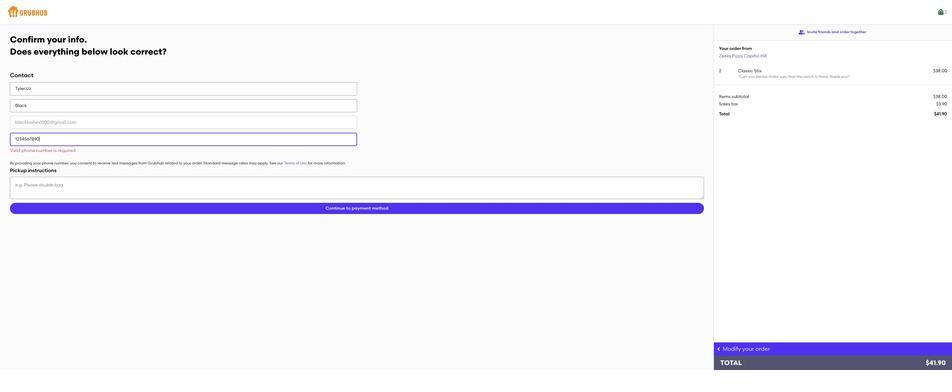 Task type: describe. For each thing, give the bounding box(es) containing it.
1 horizontal spatial to
[[179, 161, 182, 166]]

receive
[[97, 161, 111, 166]]

by providing your phone number, you consent to receive text messages from grubhub related to your order. standard message rates may apply. see our terms of use for more information.
[[10, 161, 346, 166]]

correct?
[[130, 46, 167, 57]]

is inside $38.00 " can you please make sure that the ranch is there, thank you! "
[[815, 75, 818, 79]]

information.
[[324, 161, 346, 166]]

continue
[[326, 206, 345, 211]]

1 vertical spatial $41.90
[[926, 360, 946, 367]]

1 vertical spatial 2
[[719, 68, 722, 74]]

ranch
[[804, 75, 814, 79]]

sales
[[719, 102, 730, 107]]

$38.00 " can you please make sure that the ranch is there, thank you! "
[[738, 68, 947, 79]]

zeeks pizza capitol hill link
[[719, 53, 767, 59]]

valid
[[10, 148, 20, 153]]

your right modify
[[742, 346, 754, 353]]

and
[[832, 30, 839, 34]]

related
[[165, 161, 178, 166]]

pickup instructions
[[10, 168, 57, 174]]

First name text field
[[10, 83, 357, 96]]

apply.
[[258, 161, 269, 166]]

you!
[[841, 75, 849, 79]]

$3.90
[[936, 102, 947, 107]]

2 inside button
[[945, 9, 947, 15]]

required
[[58, 148, 76, 153]]

there,
[[819, 75, 829, 79]]

1 " from the left
[[738, 75, 740, 79]]

terms
[[284, 161, 295, 166]]

items
[[719, 94, 731, 99]]

may
[[249, 161, 257, 166]]

messages
[[119, 161, 137, 166]]

tax
[[731, 102, 738, 107]]

$38.00 for $38.00
[[933, 94, 947, 99]]

invite friends and order together button
[[799, 27, 866, 38]]

order inside button
[[840, 30, 850, 34]]

hill
[[761, 53, 767, 59]]

method
[[372, 206, 389, 211]]

thank
[[830, 75, 840, 79]]

number
[[36, 148, 53, 153]]

does
[[10, 46, 32, 57]]

main navigation navigation
[[0, 0, 952, 24]]

invite
[[807, 30, 817, 34]]

of
[[296, 161, 299, 166]]

confirm
[[10, 34, 45, 45]]

subtotal
[[732, 94, 749, 99]]

your left order.
[[183, 161, 191, 166]]

1 vertical spatial total
[[720, 360, 742, 367]]

consent
[[77, 161, 92, 166]]

rates
[[239, 161, 248, 166]]

svg image
[[717, 347, 722, 352]]

Phone telephone field
[[10, 133, 357, 146]]

Pickup instructions text field
[[10, 177, 704, 200]]

pickup
[[10, 168, 27, 174]]

you inside $38.00 " can you please make sure that the ranch is there, thank you! "
[[748, 75, 755, 79]]

friends
[[818, 30, 831, 34]]

grubhub
[[148, 161, 164, 166]]



Task type: vqa. For each thing, say whether or not it's contained in the screenshot.


Task type: locate. For each thing, give the bounding box(es) containing it.
0 horizontal spatial from
[[138, 161, 147, 166]]

to left the receive
[[93, 161, 97, 166]]

total down sales
[[719, 112, 730, 117]]

valid phone number is required
[[10, 148, 76, 153]]

2 " from the left
[[849, 75, 850, 79]]

modify
[[723, 346, 741, 353]]

payment
[[352, 206, 371, 211]]

from left the grubhub
[[138, 161, 147, 166]]

order right and
[[840, 30, 850, 34]]

your inside 'confirm your info. does everything below look correct?'
[[47, 34, 66, 45]]

1 vertical spatial order
[[730, 46, 741, 51]]

your
[[719, 46, 729, 51]]

to inside continue to payment method button
[[346, 206, 351, 211]]

2 horizontal spatial order
[[840, 30, 850, 34]]

providing
[[15, 161, 32, 166]]

0 vertical spatial order
[[840, 30, 850, 34]]

confirm your info. does everything below look correct?
[[10, 34, 167, 57]]

order up pizza
[[730, 46, 741, 51]]

order
[[840, 30, 850, 34], [730, 46, 741, 51], [756, 346, 770, 353]]

your up everything at the top left of page
[[47, 34, 66, 45]]

message
[[221, 161, 238, 166]]

2 vertical spatial order
[[756, 346, 770, 353]]

" down classic
[[738, 75, 740, 79]]

1 $38.00 from the top
[[933, 68, 947, 74]]

the
[[797, 75, 803, 79]]

1 vertical spatial from
[[138, 161, 147, 166]]

1 vertical spatial $38.00
[[933, 94, 947, 99]]

classic
[[738, 68, 753, 74]]

modify your order
[[723, 346, 770, 353]]

0 vertical spatial you
[[748, 75, 755, 79]]

you
[[748, 75, 755, 79], [70, 161, 77, 166]]

1 vertical spatial you
[[70, 161, 77, 166]]

text
[[111, 161, 118, 166]]

more
[[314, 161, 323, 166]]

$38.00 for $38.00 " can you please make sure that the ranch is there, thank you! "
[[933, 68, 947, 74]]

phone
[[21, 148, 35, 153], [42, 161, 53, 166]]

1 vertical spatial phone
[[42, 161, 53, 166]]

from inside your order from zeeks pizza capitol hill
[[742, 46, 752, 51]]

1 horizontal spatial you
[[748, 75, 755, 79]]

contact
[[10, 72, 33, 79]]

0 horizontal spatial "
[[738, 75, 740, 79]]

see
[[270, 161, 276, 166]]

0 vertical spatial total
[[719, 112, 730, 117]]

continue to payment method
[[326, 206, 389, 211]]

items subtotal
[[719, 94, 749, 99]]

you left consent on the left of page
[[70, 161, 77, 166]]

standard
[[203, 161, 221, 166]]

1 horizontal spatial is
[[815, 75, 818, 79]]

your order from zeeks pizza capitol hill
[[719, 46, 767, 59]]

2
[[945, 9, 947, 15], [719, 68, 722, 74]]

by
[[10, 161, 14, 166]]

number,
[[54, 161, 69, 166]]

instructions
[[28, 168, 57, 174]]

0 vertical spatial 2
[[945, 9, 947, 15]]

is
[[815, 75, 818, 79], [54, 148, 57, 153]]

1 horizontal spatial from
[[742, 46, 752, 51]]

from
[[742, 46, 752, 51], [138, 161, 147, 166]]

total
[[719, 112, 730, 117], [720, 360, 742, 367]]

order.
[[192, 161, 203, 166]]

order right modify
[[756, 346, 770, 353]]

pizza
[[732, 53, 743, 59]]

stix
[[754, 68, 762, 74]]

terms of use link
[[284, 161, 307, 166]]

that
[[788, 75, 796, 79]]

0 horizontal spatial phone
[[21, 148, 35, 153]]

to
[[93, 161, 97, 166], [179, 161, 182, 166], [346, 206, 351, 211]]

total down modify
[[720, 360, 742, 367]]

$41.90
[[934, 112, 947, 117], [926, 360, 946, 367]]

0 horizontal spatial 2
[[719, 68, 722, 74]]

everything
[[34, 46, 79, 57]]

2 $38.00 from the top
[[933, 94, 947, 99]]

sure
[[780, 75, 787, 79]]

1 horizontal spatial "
[[849, 75, 850, 79]]

0 vertical spatial is
[[815, 75, 818, 79]]

invite friends and order together
[[807, 30, 866, 34]]

0 vertical spatial from
[[742, 46, 752, 51]]

2 horizontal spatial to
[[346, 206, 351, 211]]

your
[[47, 34, 66, 45], [33, 161, 41, 166], [183, 161, 191, 166], [742, 346, 754, 353]]

info.
[[68, 34, 87, 45]]

continue to payment method button
[[10, 203, 704, 214]]

0 vertical spatial $41.90
[[934, 112, 947, 117]]

below
[[82, 46, 108, 57]]

together
[[851, 30, 866, 34]]

1 horizontal spatial order
[[756, 346, 770, 353]]

order inside your order from zeeks pizza capitol hill
[[730, 46, 741, 51]]

to right related
[[179, 161, 182, 166]]

look
[[110, 46, 128, 57]]

you down classic stix
[[748, 75, 755, 79]]

your up pickup instructions
[[33, 161, 41, 166]]

is left there,
[[815, 75, 818, 79]]

use
[[300, 161, 307, 166]]

Last name text field
[[10, 99, 357, 113]]

our
[[277, 161, 283, 166]]

make
[[769, 75, 779, 79]]

0 horizontal spatial is
[[54, 148, 57, 153]]

1 vertical spatial is
[[54, 148, 57, 153]]

can
[[740, 75, 747, 79]]

$38.00
[[933, 68, 947, 74], [933, 94, 947, 99]]

zeeks
[[719, 53, 731, 59]]

classic stix
[[738, 68, 762, 74]]

1 horizontal spatial 2
[[945, 9, 947, 15]]

" right thank
[[849, 75, 850, 79]]

2 button
[[937, 7, 947, 18]]

0 horizontal spatial order
[[730, 46, 741, 51]]

0 vertical spatial $38.00
[[933, 68, 947, 74]]

phone up the instructions
[[42, 161, 53, 166]]

1 horizontal spatial phone
[[42, 161, 53, 166]]

0 horizontal spatial to
[[93, 161, 97, 166]]

to left payment
[[346, 206, 351, 211]]

capitol
[[744, 53, 760, 59]]

0 vertical spatial phone
[[21, 148, 35, 153]]

$38.00 inside $38.00 " can you please make sure that the ranch is there, thank you! "
[[933, 68, 947, 74]]

0 horizontal spatial you
[[70, 161, 77, 166]]

please
[[756, 75, 768, 79]]

Email email field
[[10, 116, 357, 129]]

people icon image
[[799, 29, 805, 35]]

sales tax
[[719, 102, 738, 107]]

valid phone number is required alert
[[10, 148, 76, 153]]

for
[[308, 161, 313, 166]]

"
[[738, 75, 740, 79], [849, 75, 850, 79]]

from up zeeks pizza capitol hill 'link'
[[742, 46, 752, 51]]

phone right valid
[[21, 148, 35, 153]]

is right number
[[54, 148, 57, 153]]



